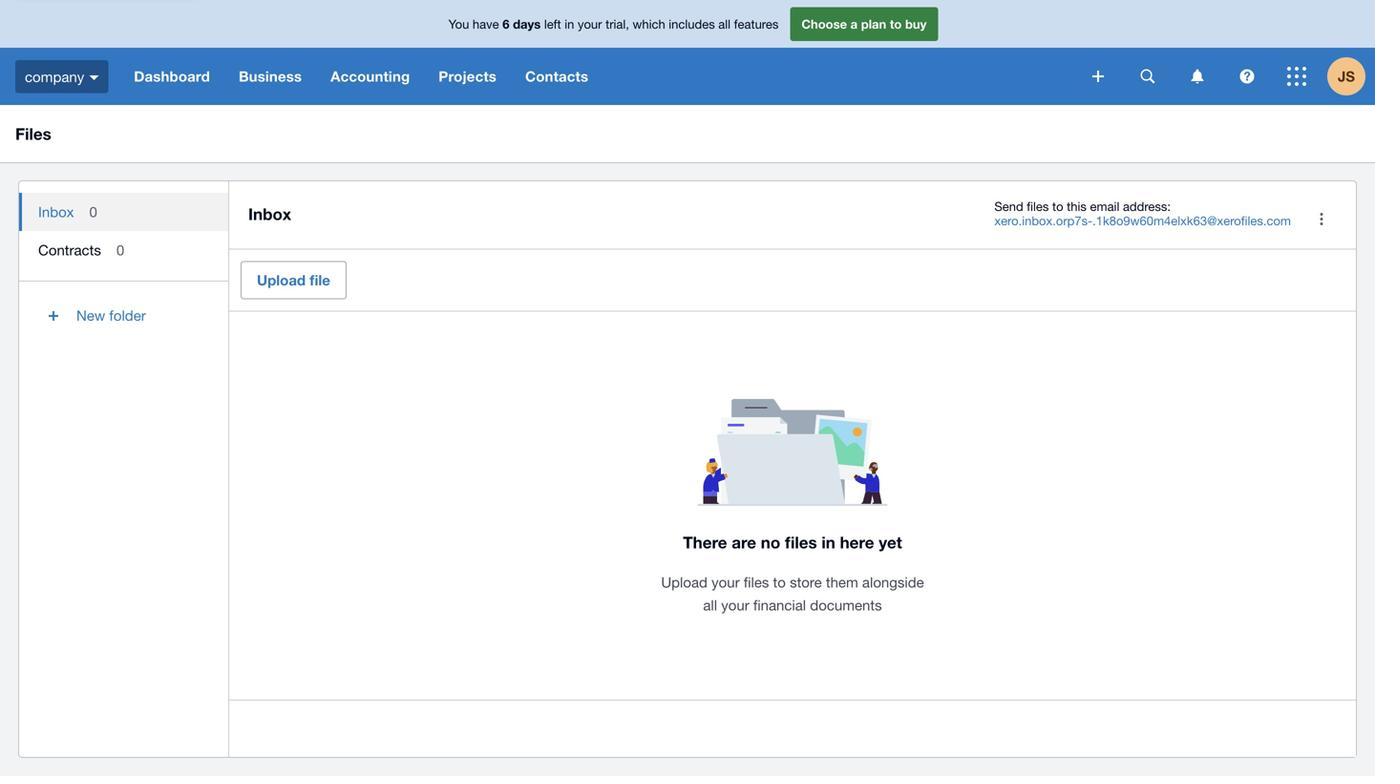 Task type: locate. For each thing, give the bounding box(es) containing it.
0 vertical spatial all
[[719, 16, 731, 31]]

upload left file at the left top of page
[[257, 272, 306, 289]]

inbox up contracts on the top
[[38, 204, 74, 220]]

0 horizontal spatial upload
[[257, 272, 306, 289]]

send files to this email address: xero.inbox.orp7s-.1k8o9w60m4elxk63@xerofiles.com
[[995, 199, 1292, 228]]

dashboard
[[134, 68, 210, 85]]

this
[[1067, 199, 1087, 214]]

1 horizontal spatial in
[[822, 533, 836, 552]]

1 horizontal spatial 0
[[116, 242, 124, 258]]

inbox
[[38, 204, 74, 220], [248, 204, 291, 224]]

.1k8o9w60m4elxk63@xerofiles.com
[[1093, 214, 1292, 228]]

all left features
[[719, 16, 731, 31]]

0 horizontal spatial files
[[744, 574, 770, 591]]

0
[[89, 204, 97, 220], [116, 242, 124, 258]]

upload
[[257, 272, 306, 289], [662, 574, 708, 591]]

menu
[[19, 182, 228, 351]]

2 vertical spatial your
[[722, 597, 750, 614]]

all
[[719, 16, 731, 31], [704, 597, 718, 614]]

choose a plan to buy
[[802, 16, 927, 31]]

2 vertical spatial to
[[774, 574, 786, 591]]

0 horizontal spatial in
[[565, 16, 575, 31]]

xero.inbox.orp7s-
[[995, 214, 1093, 228]]

upload inside upload your files to store them alongside all your financial documents
[[662, 574, 708, 591]]

alongside
[[863, 574, 925, 591]]

company
[[25, 68, 84, 85]]

0 vertical spatial files
[[1027, 199, 1050, 214]]

are
[[732, 533, 757, 552]]

email
[[1091, 199, 1120, 214]]

yet
[[879, 533, 903, 552]]

contacts
[[525, 68, 589, 85]]

1 vertical spatial files
[[785, 533, 818, 552]]

in right left
[[565, 16, 575, 31]]

to
[[890, 16, 902, 31], [1053, 199, 1064, 214], [774, 574, 786, 591]]

0 horizontal spatial all
[[704, 597, 718, 614]]

files
[[1027, 199, 1050, 214], [785, 533, 818, 552], [744, 574, 770, 591]]

left
[[544, 16, 561, 31]]

1 horizontal spatial files
[[785, 533, 818, 552]]

svg image inside company popup button
[[89, 75, 99, 80]]

to up financial
[[774, 574, 786, 591]]

2 vertical spatial files
[[744, 574, 770, 591]]

js button
[[1328, 48, 1376, 105]]

upload for upload file
[[257, 272, 306, 289]]

your left financial
[[722, 597, 750, 614]]

1 vertical spatial 0
[[116, 242, 124, 258]]

new folder button
[[19, 293, 228, 339]]

upload inside button
[[257, 272, 306, 289]]

to left buy
[[890, 16, 902, 31]]

0 for inbox
[[89, 204, 97, 220]]

upload file
[[257, 272, 331, 289]]

0 up contracts on the top
[[89, 204, 97, 220]]

files right "no"
[[785, 533, 818, 552]]

store
[[790, 574, 822, 591]]

svg image
[[1288, 67, 1307, 86], [1141, 69, 1156, 84], [1241, 69, 1255, 84], [1093, 71, 1105, 82]]

1 horizontal spatial upload
[[662, 574, 708, 591]]

includes
[[669, 16, 715, 31]]

business button
[[224, 48, 316, 105]]

to for upload your files to store them alongside all your financial documents
[[774, 574, 786, 591]]

your
[[578, 16, 602, 31], [712, 574, 740, 591], [722, 597, 750, 614]]

to inside upload your files to store them alongside all your financial documents
[[774, 574, 786, 591]]

0 horizontal spatial 0
[[89, 204, 97, 220]]

all inside upload your files to store them alongside all your financial documents
[[704, 597, 718, 614]]

0 for contracts
[[116, 242, 124, 258]]

files right send
[[1027, 199, 1050, 214]]

documents
[[811, 597, 883, 614]]

0 vertical spatial 0
[[89, 204, 97, 220]]

your down are
[[712, 574, 740, 591]]

1 vertical spatial all
[[704, 597, 718, 614]]

all down there
[[704, 597, 718, 614]]

inbox up upload file
[[248, 204, 291, 224]]

banner
[[0, 0, 1376, 105]]

here
[[840, 533, 875, 552]]

0 vertical spatial in
[[565, 16, 575, 31]]

0 right contracts on the top
[[116, 242, 124, 258]]

svg image
[[1192, 69, 1204, 84], [89, 75, 99, 80]]

0 horizontal spatial to
[[774, 574, 786, 591]]

1 vertical spatial upload
[[662, 574, 708, 591]]

1 horizontal spatial inbox
[[248, 204, 291, 224]]

0 vertical spatial to
[[890, 16, 902, 31]]

there
[[683, 533, 728, 552]]

upload down there
[[662, 574, 708, 591]]

1 vertical spatial in
[[822, 533, 836, 552]]

file
[[310, 272, 331, 289]]

business
[[239, 68, 302, 85]]

2 horizontal spatial to
[[1053, 199, 1064, 214]]

0 vertical spatial upload
[[257, 272, 306, 289]]

0 horizontal spatial svg image
[[89, 75, 99, 80]]

2 horizontal spatial files
[[1027, 199, 1050, 214]]

in
[[565, 16, 575, 31], [822, 533, 836, 552]]

1 horizontal spatial to
[[890, 16, 902, 31]]

to left 'this'
[[1053, 199, 1064, 214]]

your left "trial,"
[[578, 16, 602, 31]]

upload your files to store them alongside all your financial documents
[[662, 574, 925, 614]]

in left here
[[822, 533, 836, 552]]

1 horizontal spatial all
[[719, 16, 731, 31]]

files inside upload your files to store them alongside all your financial documents
[[744, 574, 770, 591]]

1 vertical spatial to
[[1053, 199, 1064, 214]]

files up financial
[[744, 574, 770, 591]]

0 vertical spatial your
[[578, 16, 602, 31]]

new folder
[[76, 307, 146, 324]]

send
[[995, 199, 1024, 214]]



Task type: vqa. For each thing, say whether or not it's contained in the screenshot.
flow in group
no



Task type: describe. For each thing, give the bounding box(es) containing it.
accounting
[[331, 68, 410, 85]]

upload file button
[[241, 261, 347, 300]]

address:
[[1124, 199, 1171, 214]]

you
[[449, 16, 469, 31]]

buy
[[906, 16, 927, 31]]

files
[[15, 124, 51, 143]]

1 horizontal spatial svg image
[[1192, 69, 1204, 84]]

no
[[761, 533, 781, 552]]

choose
[[802, 16, 848, 31]]

1 vertical spatial your
[[712, 574, 740, 591]]

banner containing dashboard
[[0, 0, 1376, 105]]

6
[[503, 16, 510, 31]]

which
[[633, 16, 666, 31]]

projects button
[[425, 48, 511, 105]]

js
[[1339, 68, 1356, 85]]

contracts
[[38, 242, 101, 258]]

company button
[[0, 48, 120, 105]]

financial
[[754, 597, 807, 614]]

days
[[513, 16, 541, 31]]

a
[[851, 16, 858, 31]]

plan
[[862, 16, 887, 31]]

there are no files in here yet
[[683, 533, 903, 552]]

folder
[[109, 307, 146, 324]]

files inside send files to this email address: xero.inbox.orp7s-.1k8o9w60m4elxk63@xerofiles.com
[[1027, 199, 1050, 214]]

xero.inbox.orp7s-.1k8o9w60m4elxk63@xerofiles.com link
[[995, 214, 1292, 228]]

upload for upload your files to store them alongside all your financial documents
[[662, 574, 708, 591]]

projects
[[439, 68, 497, 85]]

to for choose a plan to buy
[[890, 16, 902, 31]]

contacts button
[[511, 48, 603, 105]]

trial,
[[606, 16, 630, 31]]

email actions image
[[1303, 200, 1342, 238]]

features
[[734, 16, 779, 31]]

to inside send files to this email address: xero.inbox.orp7s-.1k8o9w60m4elxk63@xerofiles.com
[[1053, 199, 1064, 214]]

dashboard link
[[120, 48, 224, 105]]

menu containing inbox
[[19, 182, 228, 351]]

them
[[826, 574, 859, 591]]

you have 6 days left in your trial, which includes all features
[[449, 16, 779, 31]]

new
[[76, 307, 105, 324]]

have
[[473, 16, 499, 31]]

0 horizontal spatial inbox
[[38, 204, 74, 220]]

accounting button
[[316, 48, 425, 105]]



